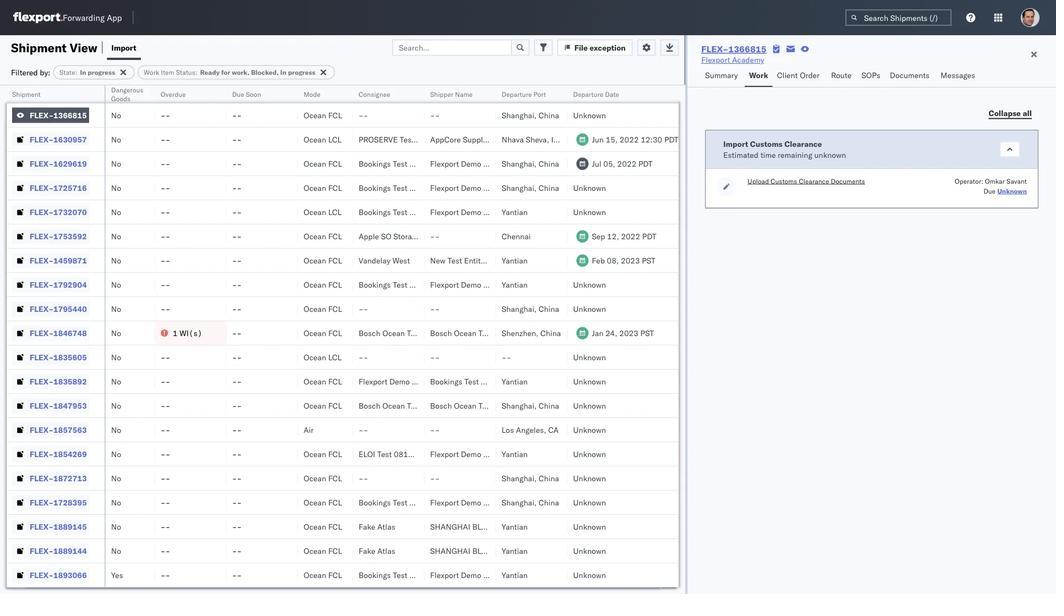 Task type: vqa. For each thing, say whether or not it's contained in the screenshot.
the shipment corresponding to new
no



Task type: locate. For each thing, give the bounding box(es) containing it.
2023
[[621, 256, 640, 265], [620, 328, 639, 338]]

unknown for 1889144
[[573, 546, 606, 556]]

16 fcl from the top
[[328, 570, 342, 580]]

6 fcl from the top
[[328, 280, 342, 289]]

fake atlas
[[359, 522, 396, 532], [359, 546, 396, 556]]

customs
[[751, 139, 783, 149], [771, 177, 798, 185]]

flex- inside flex-1630957 button
[[30, 135, 53, 144]]

0 vertical spatial clearance
[[785, 139, 822, 149]]

1 vertical spatial atlas
[[378, 546, 396, 556]]

documents right sops button
[[890, 70, 930, 80]]

15 no from the top
[[111, 449, 121, 459]]

8 ocean fcl from the top
[[304, 328, 342, 338]]

1 atlas from the top
[[378, 522, 396, 532]]

flex-1630957 button
[[12, 132, 89, 147]]

1 shanghai bluetech co., ltd from the top
[[430, 522, 545, 532]]

flex- inside "flex-1459871" button
[[30, 256, 53, 265]]

china for flex-1366815
[[539, 110, 559, 120]]

0 horizontal spatial departure
[[502, 90, 532, 98]]

due for due unknown
[[984, 187, 996, 195]]

ltd
[[532, 522, 545, 532], [532, 546, 545, 556]]

0 vertical spatial documents
[[890, 70, 930, 80]]

1 shanghai from the top
[[430, 522, 471, 532]]

0 vertical spatial 2022
[[620, 135, 639, 144]]

sep
[[592, 231, 605, 241]]

2023 right '08,'
[[621, 256, 640, 265]]

1 horizontal spatial in
[[280, 68, 287, 76]]

11 fcl from the top
[[328, 449, 342, 459]]

shanghai, for flex-1872713
[[502, 474, 537, 483]]

2 resize handle column header from the left
[[142, 85, 155, 594]]

documents down unknown
[[831, 177, 865, 185]]

customs for import
[[751, 139, 783, 149]]

1872713
[[53, 474, 87, 483]]

0 vertical spatial ocean lcl
[[304, 135, 342, 144]]

0 vertical spatial customs
[[751, 139, 783, 149]]

0 horizontal spatial work
[[144, 68, 159, 76]]

los angeles, ca
[[502, 425, 559, 435]]

ltd for 1889144
[[532, 546, 545, 556]]

consignee button
[[353, 88, 414, 99]]

flex- inside flex-1728395 button
[[30, 498, 53, 507]]

12 fcl from the top
[[328, 474, 342, 483]]

5 ocean fcl from the top
[[304, 256, 342, 265]]

progress down view
[[88, 68, 115, 76]]

6 no from the top
[[111, 231, 121, 241]]

5 yantian from the top
[[502, 449, 528, 459]]

5 no from the top
[[111, 207, 121, 217]]

8 fcl from the top
[[328, 328, 342, 338]]

1 vertical spatial fake atlas
[[359, 546, 396, 556]]

flex-1630957
[[30, 135, 87, 144]]

order
[[800, 70, 820, 80]]

2022 right 05,
[[618, 159, 637, 168]]

flex- down shipment button on the left of page
[[30, 110, 53, 120]]

documents button
[[886, 65, 937, 87]]

work left item
[[144, 68, 159, 76]]

shanghai bluetech co., ltd
[[430, 522, 545, 532], [430, 546, 545, 556]]

ocean for 1753592
[[304, 231, 326, 241]]

resize handle column header
[[91, 85, 105, 594], [142, 85, 155, 594], [214, 85, 227, 594], [285, 85, 298, 594], [340, 85, 353, 594], [412, 85, 425, 594], [483, 85, 496, 594], [555, 85, 568, 594]]

progress
[[88, 68, 115, 76], [288, 68, 316, 76]]

6 ocean fcl from the top
[[304, 280, 342, 289]]

1 vertical spatial shanghai
[[430, 546, 471, 556]]

pdt for jul 05, 2022 pdt
[[639, 159, 653, 168]]

14 no from the top
[[111, 425, 121, 435]]

flex- down flex-1846748 button
[[30, 352, 53, 362]]

import button
[[107, 35, 141, 60]]

1366815 up 1630957
[[53, 110, 87, 120]]

co. for 1893066
[[513, 570, 523, 580]]

flex-1725716
[[30, 183, 87, 193]]

14 ocean fcl from the top
[[304, 522, 342, 532]]

2 ocean fcl from the top
[[304, 159, 342, 168]]

date
[[605, 90, 620, 98]]

16 no from the top
[[111, 474, 121, 483]]

5 shanghai, from the top
[[502, 401, 537, 411]]

13 fcl from the top
[[328, 498, 342, 507]]

08,
[[607, 256, 619, 265]]

1 ltd from the top
[[532, 522, 545, 532]]

flex- inside flex-1366815 button
[[30, 110, 53, 120]]

customs right upload
[[771, 177, 798, 185]]

flex-1889144 button
[[12, 543, 89, 559]]

bookings for flex-1732070
[[359, 207, 391, 217]]

flex- inside flex-1795440 button
[[30, 304, 53, 314]]

bosch ocean test
[[359, 328, 422, 338], [430, 328, 493, 338], [359, 401, 422, 411], [430, 401, 493, 411]]

flex-1846748 button
[[12, 326, 89, 341]]

0 vertical spatial import
[[111, 43, 136, 52]]

unknown for 1872713
[[573, 474, 606, 483]]

: left ready
[[195, 68, 197, 76]]

12 ocean fcl from the top
[[304, 474, 342, 483]]

2 in from the left
[[280, 68, 287, 76]]

1 resize handle column header from the left
[[91, 85, 105, 594]]

2 fake atlas from the top
[[359, 546, 396, 556]]

3 shanghai, from the top
[[502, 183, 537, 193]]

shanghai bluetech co., ltd for 1889145
[[430, 522, 545, 532]]

1 bluetech from the top
[[473, 522, 512, 532]]

no for flex-1728395
[[111, 498, 121, 507]]

flex- inside flex-1792904 button
[[30, 280, 53, 289]]

6 resize handle column header from the left
[[412, 85, 425, 594]]

flex- inside flex-1753592 button
[[30, 231, 53, 241]]

2 bluetech from the top
[[473, 546, 512, 556]]

clearance inside import customs clearance estimated time remaining unknown
[[785, 139, 822, 149]]

5 shanghai, china from the top
[[502, 401, 559, 411]]

0 vertical spatial fake atlas
[[359, 522, 396, 532]]

vandelay
[[359, 256, 391, 265]]

flex- down flex-1366815 button
[[30, 135, 53, 144]]

flex- down flex-1872713 button at the bottom left of the page
[[30, 498, 53, 507]]

flexport demo shipper co. for 1728395
[[430, 498, 523, 507]]

progress up mode
[[288, 68, 316, 76]]

atlas
[[378, 522, 396, 532], [378, 546, 396, 556]]

1 shanghai, from the top
[[502, 110, 537, 120]]

flex-1629619
[[30, 159, 87, 168]]

no for flex-1835892
[[111, 377, 121, 386]]

fake
[[359, 522, 376, 532], [359, 546, 376, 556]]

jul
[[592, 159, 602, 168]]

0 vertical spatial co.,
[[514, 522, 530, 532]]

unknown for 1792904
[[573, 280, 606, 289]]

flexport for 1725716
[[430, 183, 459, 193]]

ocean for 1893066
[[304, 570, 326, 580]]

jul 05, 2022 pdt
[[592, 159, 653, 168]]

china for flex-1872713
[[539, 474, 559, 483]]

1 vertical spatial shipment
[[12, 90, 41, 98]]

unknown for 1732070
[[573, 207, 606, 217]]

15 fcl from the top
[[328, 546, 342, 556]]

documents
[[890, 70, 930, 80], [831, 177, 865, 185]]

2 vertical spatial pdt
[[643, 231, 657, 241]]

0 vertical spatial shipment
[[11, 40, 67, 55]]

unknown for 1893066
[[573, 570, 606, 580]]

pst for jan 24, 2023 pst
[[641, 328, 654, 338]]

1857563
[[53, 425, 87, 435]]

0 vertical spatial due
[[232, 90, 244, 98]]

work
[[144, 68, 159, 76], [749, 70, 769, 80]]

9 ocean fcl from the top
[[304, 377, 342, 386]]

0 vertical spatial shanghai
[[430, 522, 471, 532]]

1 horizontal spatial progress
[[288, 68, 316, 76]]

0 horizontal spatial due
[[232, 90, 244, 98]]

flex-1792904 button
[[12, 277, 89, 292]]

shipper for flex-1725716
[[484, 183, 511, 193]]

ocean lcl for bookings test consignee
[[304, 207, 342, 217]]

china
[[539, 110, 559, 120], [539, 159, 559, 168], [539, 183, 559, 193], [539, 304, 559, 314], [541, 328, 561, 338], [539, 401, 559, 411], [539, 474, 559, 483], [539, 498, 559, 507]]

demo for 1854269
[[461, 449, 482, 459]]

flex-1366815 down shipment button on the left of page
[[30, 110, 87, 120]]

shipment inside button
[[12, 90, 41, 98]]

flex- inside flex-1835605 button
[[30, 352, 53, 362]]

2 departure from the left
[[573, 90, 604, 98]]

9 no from the top
[[111, 304, 121, 314]]

co. for 1854269
[[513, 449, 523, 459]]

1 vertical spatial lcl
[[328, 207, 342, 217]]

file
[[575, 43, 588, 52]]

flex- inside flex-1854269 button
[[30, 449, 53, 459]]

4 shanghai, china from the top
[[502, 304, 559, 314]]

shipper inside button
[[430, 90, 454, 98]]

customs inside the upload customs clearance documents button
[[771, 177, 798, 185]]

0 horizontal spatial flex-1366815
[[30, 110, 87, 120]]

import down app
[[111, 43, 136, 52]]

due left soon
[[232, 90, 244, 98]]

11 ocean fcl from the top
[[304, 449, 342, 459]]

flex-1835892 button
[[12, 374, 89, 389]]

ocean fcl for flex-1872713
[[304, 474, 342, 483]]

unknown button
[[998, 187, 1027, 195]]

flex- for flex-1846748 button
[[30, 328, 53, 338]]

flex- down flex-1630957 button
[[30, 159, 53, 168]]

7 shanghai, china from the top
[[502, 498, 559, 507]]

1 yantian from the top
[[502, 207, 528, 217]]

unknown for 1889145
[[573, 522, 606, 532]]

bookings test consignee for flex-1893066
[[359, 570, 447, 580]]

1 horizontal spatial flex-1366815
[[702, 43, 767, 54]]

customs inside import customs clearance estimated time remaining unknown
[[751, 139, 783, 149]]

consignee
[[359, 90, 390, 98], [410, 159, 447, 168], [410, 183, 447, 193], [410, 207, 447, 217], [410, 280, 447, 289], [481, 377, 518, 386], [410, 498, 447, 507], [410, 570, 447, 580]]

2 shanghai, china from the top
[[502, 159, 559, 168]]

flex-1459871 button
[[12, 253, 89, 268]]

bluetech for 1889144
[[473, 546, 512, 556]]

pdt
[[665, 135, 679, 144], [639, 159, 653, 168], [643, 231, 657, 241]]

flex- down flex-1835605 button
[[30, 377, 53, 386]]

flex- for "flex-1459871" button at the top of page
[[30, 256, 53, 265]]

demo for 1725716
[[461, 183, 482, 193]]

co. for 1629619
[[513, 159, 523, 168]]

10 fcl from the top
[[328, 401, 342, 411]]

flex- for flex-1728395 button
[[30, 498, 53, 507]]

customs for upload
[[771, 177, 798, 185]]

0 vertical spatial fake
[[359, 522, 376, 532]]

flex- down flex-1857563 button
[[30, 449, 53, 459]]

sep 12, 2022 pdt
[[592, 231, 657, 241]]

1 ocean fcl from the top
[[304, 110, 342, 120]]

flex- down flex-1728395 button
[[30, 522, 53, 532]]

flex-1889145 button
[[12, 519, 89, 535]]

2 fcl from the top
[[328, 159, 342, 168]]

1 vertical spatial 1366815
[[53, 110, 87, 120]]

shanghai, for flex-1725716
[[502, 183, 537, 193]]

shanghai,
[[502, 110, 537, 120], [502, 159, 537, 168], [502, 183, 537, 193], [502, 304, 537, 314], [502, 401, 537, 411], [502, 474, 537, 483], [502, 498, 537, 507]]

work inside button
[[749, 70, 769, 80]]

13 ocean fcl from the top
[[304, 498, 342, 507]]

1835892
[[53, 377, 87, 386]]

0 vertical spatial ltd
[[532, 522, 545, 532]]

ocean fcl for flex-1725716
[[304, 183, 342, 193]]

flex- inside flex-1889145 button
[[30, 522, 53, 532]]

no for flex-1872713
[[111, 474, 121, 483]]

5 resize handle column header from the left
[[340, 85, 353, 594]]

pdt down 12:30 at the right top of page
[[639, 159, 653, 168]]

1 horizontal spatial import
[[724, 139, 749, 149]]

1366815 up academy
[[729, 43, 767, 54]]

fcl for flex-1835892
[[328, 377, 342, 386]]

flex-1366815 link
[[702, 43, 767, 54]]

2 ltd from the top
[[532, 546, 545, 556]]

flex- inside flex-1846748 button
[[30, 328, 53, 338]]

departure for departure date
[[573, 90, 604, 98]]

7 yantian from the top
[[502, 546, 528, 556]]

ltd
[[489, 135, 500, 144]]

0 vertical spatial 2023
[[621, 256, 640, 265]]

2 vertical spatial ocean lcl
[[304, 352, 342, 362]]

india
[[552, 135, 569, 144]]

4 ocean fcl from the top
[[304, 231, 342, 241]]

test
[[400, 135, 414, 144], [393, 159, 408, 168], [393, 183, 408, 193], [393, 207, 408, 217], [448, 256, 462, 265], [393, 280, 408, 289], [407, 328, 422, 338], [479, 328, 493, 338], [465, 377, 479, 386], [407, 401, 422, 411], [479, 401, 493, 411], [377, 449, 392, 459], [393, 498, 408, 507], [393, 570, 408, 580]]

flex- inside button
[[30, 377, 53, 386]]

2022 for 12,
[[621, 231, 641, 241]]

18 no from the top
[[111, 522, 121, 532]]

flex- inside button
[[30, 183, 53, 193]]

flex- down flex-1795440 button
[[30, 328, 53, 338]]

import inside import customs clearance estimated time remaining unknown
[[724, 139, 749, 149]]

1 horizontal spatial work
[[749, 70, 769, 80]]

unknown for 1857563
[[573, 425, 606, 435]]

no for flex-1835605
[[111, 352, 121, 362]]

customs up time
[[751, 139, 783, 149]]

1 fake atlas from the top
[[359, 522, 396, 532]]

flex- down flex-1629619 button at the left of the page
[[30, 183, 53, 193]]

1 shanghai, china from the top
[[502, 110, 559, 120]]

2 shanghai from the top
[[430, 546, 471, 556]]

1 horizontal spatial :
[[195, 68, 197, 76]]

flex- inside flex-1732070 'button'
[[30, 207, 53, 217]]

china for flex-1846748
[[541, 328, 561, 338]]

in right state
[[80, 68, 86, 76]]

0 vertical spatial lcl
[[328, 135, 342, 144]]

16 ocean fcl from the top
[[304, 570, 342, 580]]

flex- down the flex-1835892 button
[[30, 401, 53, 411]]

flex- down flex-1889144 button
[[30, 570, 53, 580]]

pdt up the feb 08, 2023 pst at top right
[[643, 231, 657, 241]]

5 fcl from the top
[[328, 256, 342, 265]]

4 no from the top
[[111, 183, 121, 193]]

0 horizontal spatial in
[[80, 68, 86, 76]]

1 ocean lcl from the top
[[304, 135, 342, 144]]

flex-1459871
[[30, 256, 87, 265]]

in right blocked,
[[280, 68, 287, 76]]

9 fcl from the top
[[328, 377, 342, 386]]

pst right "24,"
[[641, 328, 654, 338]]

pst down sep 12, 2022 pdt
[[642, 256, 656, 265]]

flex- inside flex-1857563 button
[[30, 425, 53, 435]]

1 vertical spatial customs
[[771, 177, 798, 185]]

19 no from the top
[[111, 546, 121, 556]]

7 no from the top
[[111, 256, 121, 265]]

unknown for 1795440
[[573, 304, 606, 314]]

flex-1792904
[[30, 280, 87, 289]]

1 horizontal spatial 1366815
[[729, 43, 767, 54]]

work down academy
[[749, 70, 769, 80]]

clearance up 'remaining'
[[785, 139, 822, 149]]

bookings test consignee for flex-1732070
[[359, 207, 447, 217]]

3 no from the top
[[111, 159, 121, 168]]

2 vertical spatial 2022
[[621, 231, 641, 241]]

3 yantian from the top
[[502, 280, 528, 289]]

2 no from the top
[[111, 135, 121, 144]]

departure left port at right
[[502, 90, 532, 98]]

10 ocean fcl from the top
[[304, 401, 342, 411]]

1 vertical spatial ltd
[[532, 546, 545, 556]]

flex- inside "flex-1893066" 'button'
[[30, 570, 53, 580]]

blocked,
[[251, 68, 279, 76]]

upload
[[748, 177, 769, 185]]

10 no from the top
[[111, 328, 121, 338]]

1366815 inside button
[[53, 110, 87, 120]]

0 horizontal spatial :
[[75, 68, 77, 76]]

shipper name button
[[425, 88, 485, 99]]

13 no from the top
[[111, 401, 121, 411]]

1 vertical spatial fake
[[359, 546, 376, 556]]

shipper for flex-1732070
[[484, 207, 511, 217]]

2 atlas from the top
[[378, 546, 396, 556]]

shipment up by:
[[11, 40, 67, 55]]

4 shanghai, from the top
[[502, 304, 537, 314]]

in
[[80, 68, 86, 76], [280, 68, 287, 76]]

flex- for flex-1872713 button at the bottom left of the page
[[30, 474, 53, 483]]

consignee for flex-1725716
[[410, 183, 447, 193]]

1 vertical spatial bluetech
[[473, 546, 512, 556]]

flex- for flex-1795440 button
[[30, 304, 53, 314]]

fake for flex-1889144
[[359, 546, 376, 556]]

7 resize handle column header from the left
[[483, 85, 496, 594]]

import up estimated
[[724, 139, 749, 149]]

0 vertical spatial bluetech
[[473, 522, 512, 532]]

1 vertical spatial pst
[[641, 328, 654, 338]]

due
[[232, 90, 244, 98], [984, 187, 996, 195]]

ltd for 1889145
[[532, 522, 545, 532]]

no for flex-1847953
[[111, 401, 121, 411]]

1 horizontal spatial documents
[[890, 70, 930, 80]]

jan
[[592, 328, 604, 338]]

for
[[221, 68, 230, 76]]

flex- inside flex-1889144 button
[[30, 546, 53, 556]]

1 horizontal spatial due
[[984, 187, 996, 195]]

0 vertical spatial atlas
[[378, 522, 396, 532]]

1 vertical spatial documents
[[831, 177, 865, 185]]

fcl for flex-1792904
[[328, 280, 342, 289]]

7 ocean fcl from the top
[[304, 304, 342, 314]]

savant
[[1007, 177, 1027, 185]]

clearance inside button
[[799, 177, 830, 185]]

0 horizontal spatial documents
[[831, 177, 865, 185]]

nhava sheva, india
[[502, 135, 569, 144]]

3 lcl from the top
[[328, 352, 342, 362]]

flexport demo shipper co.
[[430, 159, 523, 168], [430, 183, 523, 193], [430, 207, 523, 217], [430, 280, 523, 289], [359, 377, 452, 386], [430, 449, 523, 459], [430, 498, 523, 507], [430, 570, 523, 580]]

8 resize handle column header from the left
[[555, 85, 568, 594]]

6 yantian from the top
[[502, 522, 528, 532]]

3 resize handle column header from the left
[[214, 85, 227, 594]]

flex- down flex-1732070 'button'
[[30, 231, 53, 241]]

1 vertical spatial flex-1366815
[[30, 110, 87, 120]]

shipment
[[11, 40, 67, 55], [12, 90, 41, 98]]

1 vertical spatial due
[[984, 187, 996, 195]]

jun
[[592, 135, 604, 144]]

1 vertical spatial pdt
[[639, 159, 653, 168]]

fcl for flex-1846748
[[328, 328, 342, 338]]

flex- down flex-1792904 button
[[30, 304, 53, 314]]

bookings test consignee
[[359, 159, 447, 168], [359, 183, 447, 193], [359, 207, 447, 217], [359, 280, 447, 289], [430, 377, 518, 386], [359, 498, 447, 507], [359, 570, 447, 580]]

8 no from the top
[[111, 280, 121, 289]]

departure
[[502, 90, 532, 98], [573, 90, 604, 98]]

2022 right 15,
[[620, 135, 639, 144]]

upload customs clearance documents button
[[748, 177, 865, 187]]

1 vertical spatial 2023
[[620, 328, 639, 338]]

flex- inside flex-1629619 button
[[30, 159, 53, 168]]

unknown for 1366815
[[573, 110, 606, 120]]

0 horizontal spatial progress
[[88, 68, 115, 76]]

sops button
[[858, 65, 886, 87]]

1 horizontal spatial departure
[[573, 90, 604, 98]]

fcl for flex-1459871
[[328, 256, 342, 265]]

0 vertical spatial shanghai bluetech co., ltd
[[430, 522, 545, 532]]

bookings
[[359, 159, 391, 168], [359, 183, 391, 193], [359, 207, 391, 217], [359, 280, 391, 289], [430, 377, 463, 386], [359, 498, 391, 507], [359, 570, 391, 580]]

departure left date
[[573, 90, 604, 98]]

pdt right 12:30 at the right top of page
[[665, 135, 679, 144]]

ocean fcl for flex-1854269
[[304, 449, 342, 459]]

no for flex-1366815
[[111, 110, 121, 120]]

3 fcl from the top
[[328, 183, 342, 193]]

clearance
[[785, 139, 822, 149], [799, 177, 830, 185]]

15 ocean fcl from the top
[[304, 546, 342, 556]]

ocean for 1728395
[[304, 498, 326, 507]]

0 vertical spatial pst
[[642, 256, 656, 265]]

shipment down filtered
[[12, 90, 41, 98]]

6 shanghai, china from the top
[[502, 474, 559, 483]]

6 shanghai, from the top
[[502, 474, 537, 483]]

2 shanghai bluetech co., ltd from the top
[[430, 546, 545, 556]]

import inside 'button'
[[111, 43, 136, 52]]

1 departure from the left
[[502, 90, 532, 98]]

12 no from the top
[[111, 377, 121, 386]]

17 no from the top
[[111, 498, 121, 507]]

2 co., from the top
[[514, 546, 530, 556]]

flex- down flex-1847953 "button"
[[30, 425, 53, 435]]

flex- down flex-1854269 button on the left
[[30, 474, 53, 483]]

3 ocean lcl from the top
[[304, 352, 342, 362]]

7 fcl from the top
[[328, 304, 342, 314]]

supply
[[463, 135, 487, 144]]

0 vertical spatial 1366815
[[729, 43, 767, 54]]

8 yantian from the top
[[502, 570, 528, 580]]

angeles,
[[516, 425, 547, 435]]

2 progress from the left
[[288, 68, 316, 76]]

ocean lcl for --
[[304, 352, 342, 362]]

yantian for flex-1889144
[[502, 546, 528, 556]]

resize handle column header for shipment
[[91, 85, 105, 594]]

co.,
[[514, 522, 530, 532], [514, 546, 530, 556]]

flex- down "flex-1459871" button at the top of page
[[30, 280, 53, 289]]

so
[[381, 231, 392, 241]]

7 shanghai, from the top
[[502, 498, 537, 507]]

flex-1854269
[[30, 449, 87, 459]]

no for flex-1889144
[[111, 546, 121, 556]]

1 vertical spatial ocean lcl
[[304, 207, 342, 217]]

flex-1725716 button
[[12, 180, 89, 196]]

client order
[[777, 70, 820, 80]]

1 lcl from the top
[[328, 135, 342, 144]]

0 horizontal spatial import
[[111, 43, 136, 52]]

2 vertical spatial lcl
[[328, 352, 342, 362]]

no
[[111, 110, 121, 120], [111, 135, 121, 144], [111, 159, 121, 168], [111, 183, 121, 193], [111, 207, 121, 217], [111, 231, 121, 241], [111, 256, 121, 265], [111, 280, 121, 289], [111, 304, 121, 314], [111, 328, 121, 338], [111, 352, 121, 362], [111, 377, 121, 386], [111, 401, 121, 411], [111, 425, 121, 435], [111, 449, 121, 459], [111, 474, 121, 483], [111, 498, 121, 507], [111, 522, 121, 532], [111, 546, 121, 556]]

flex- inside flex-1872713 button
[[30, 474, 53, 483]]

departure for departure port
[[502, 90, 532, 98]]

flex- down flex-1753592 button
[[30, 256, 53, 265]]

1 no from the top
[[111, 110, 121, 120]]

1847953
[[53, 401, 87, 411]]

co. for 1792904
[[513, 280, 523, 289]]

2023 right "24,"
[[620, 328, 639, 338]]

shanghai, china for flex-1725716
[[502, 183, 559, 193]]

flex- down the flex-1725716 button
[[30, 207, 53, 217]]

clearance down unknown
[[799, 177, 830, 185]]

4 fcl from the top
[[328, 231, 342, 241]]

1 vertical spatial co.,
[[514, 546, 530, 556]]

upload customs clearance documents
[[748, 177, 865, 185]]

bookings test consignee for flex-1792904
[[359, 280, 447, 289]]

1 vertical spatial clearance
[[799, 177, 830, 185]]

: down view
[[75, 68, 77, 76]]

bookings for flex-1728395
[[359, 498, 391, 507]]

1 fcl from the top
[[328, 110, 342, 120]]

due down operator: omkar savant
[[984, 187, 996, 195]]

eloi
[[359, 449, 375, 459]]

0 horizontal spatial 1366815
[[53, 110, 87, 120]]

1 co., from the top
[[514, 522, 530, 532]]

name
[[455, 90, 473, 98]]

clearance for documents
[[799, 177, 830, 185]]

1 vertical spatial shanghai bluetech co., ltd
[[430, 546, 545, 556]]

1 vertical spatial import
[[724, 139, 749, 149]]

2022 right 12,
[[621, 231, 641, 241]]

ocean for 1889145
[[304, 522, 326, 532]]

1630957
[[53, 135, 87, 144]]

flexport academy
[[702, 55, 765, 65]]

flex- inside flex-1847953 "button"
[[30, 401, 53, 411]]

flex-1366815 up flexport academy
[[702, 43, 767, 54]]

flex- down flex-1889145 button on the left bottom
[[30, 546, 53, 556]]

1 fake from the top
[[359, 522, 376, 532]]

1 vertical spatial 2022
[[618, 159, 637, 168]]



Task type: describe. For each thing, give the bounding box(es) containing it.
jun 15, 2022 12:30 pdt
[[592, 135, 679, 144]]

flex- for the flex-1835892 button
[[30, 377, 53, 386]]

shipper for flex-1893066
[[484, 570, 511, 580]]

import for import customs clearance estimated time remaining unknown
[[724, 139, 749, 149]]

consignee inside button
[[359, 90, 390, 98]]

sheva,
[[526, 135, 550, 144]]

shanghai, china for flex-1847953
[[502, 401, 559, 411]]

co. for 1732070
[[513, 207, 523, 217]]

unknown for 1725716
[[573, 183, 606, 193]]

flex- for "flex-1893066" 'button'
[[30, 570, 53, 580]]

flexport for 1732070
[[430, 207, 459, 217]]

route button
[[827, 65, 858, 87]]

due soon
[[232, 90, 261, 98]]

china for flex-1728395
[[539, 498, 559, 507]]

flex-1872713 button
[[12, 471, 89, 486]]

no for flex-1857563
[[111, 425, 121, 435]]

chennai
[[502, 231, 531, 241]]

flex-1366815 inside button
[[30, 110, 87, 120]]

yantian for flex-1732070
[[502, 207, 528, 217]]

flexport for 1854269
[[430, 449, 459, 459]]

flex- for flex-1835605 button
[[30, 352, 53, 362]]

shanghai bluetech co., ltd for 1889144
[[430, 546, 545, 556]]

flex- for flex-1366815 button
[[30, 110, 53, 120]]

4 resize handle column header from the left
[[285, 85, 298, 594]]

sops
[[862, 70, 881, 80]]

flex- for flex-1753592 button
[[30, 231, 53, 241]]

appcore supply ltd
[[430, 135, 500, 144]]

ocean fcl for flex-1753592
[[304, 231, 342, 241]]

ocean fcl for flex-1835892
[[304, 377, 342, 386]]

bookings for flex-1893066
[[359, 570, 391, 580]]

operator:
[[955, 177, 984, 185]]

work button
[[745, 65, 773, 87]]

ocean fcl for flex-1792904
[[304, 280, 342, 289]]

ocean for 1854269
[[304, 449, 326, 459]]

ocean for 1835892
[[304, 377, 326, 386]]

exception
[[590, 43, 626, 52]]

proserve
[[359, 135, 398, 144]]

status
[[176, 68, 195, 76]]

view
[[70, 40, 97, 55]]

documents inside button
[[890, 70, 930, 80]]

dangerous goods button
[[106, 83, 151, 103]]

summary
[[706, 70, 738, 80]]

flex-1835605 button
[[12, 350, 89, 365]]

1 : from the left
[[75, 68, 77, 76]]

collapse
[[989, 108, 1021, 118]]

client
[[777, 70, 798, 80]]

use)
[[458, 231, 477, 241]]

nhava
[[502, 135, 524, 144]]

1846748
[[53, 328, 87, 338]]

shenzhen,
[[502, 328, 539, 338]]

fcl for flex-1889145
[[328, 522, 342, 532]]

1795440
[[53, 304, 87, 314]]

shipment view
[[11, 40, 97, 55]]

shanghai, for flex-1629619
[[502, 159, 537, 168]]

resize handle column header for shipper name
[[483, 85, 496, 594]]

fcl for flex-1366815
[[328, 110, 342, 120]]

demo for 1792904
[[461, 280, 482, 289]]

co. for 1725716
[[513, 183, 523, 193]]

lcl for proserve
[[328, 135, 342, 144]]

omkar
[[986, 177, 1005, 185]]

by:
[[40, 67, 50, 77]]

collapse all button
[[983, 105, 1039, 122]]

fcl for flex-1753592
[[328, 231, 342, 241]]

ocean for 1732070
[[304, 207, 326, 217]]

work for work item status : ready for work, blocked, in progress
[[144, 68, 159, 76]]

no for flex-1630957
[[111, 135, 121, 144]]

due unknown
[[984, 187, 1027, 195]]

flex- up flexport academy
[[702, 43, 729, 54]]

1 in from the left
[[80, 68, 86, 76]]

shipper for flex-1792904
[[484, 280, 511, 289]]

flex- for flex-1847953 "button"
[[30, 401, 53, 411]]

unknown for 1847953
[[573, 401, 606, 411]]

0 vertical spatial pdt
[[665, 135, 679, 144]]

15,
[[606, 135, 618, 144]]

shipment button
[[7, 88, 94, 99]]

feb 08, 2023 pst
[[592, 256, 656, 265]]

flex-1872713
[[30, 474, 87, 483]]

flex-1795440
[[30, 304, 87, 314]]

flexport inside flexport academy link
[[702, 55, 730, 65]]

flex-1847953
[[30, 401, 87, 411]]

flex- for flex-1854269 button on the left
[[30, 449, 53, 459]]

messages
[[941, 70, 976, 80]]

operator: omkar savant
[[955, 177, 1027, 185]]

ocean fcl for flex-1889144
[[304, 546, 342, 556]]

filtered
[[11, 67, 38, 77]]

documents inside button
[[831, 177, 865, 185]]

port
[[534, 90, 546, 98]]

flexport demo shipper co. for 1629619
[[430, 159, 523, 168]]

china for flex-1725716
[[539, 183, 559, 193]]

fcl for flex-1728395
[[328, 498, 342, 507]]

flex-1732070 button
[[12, 204, 89, 220]]

app
[[107, 12, 122, 23]]

2022 for 05,
[[618, 159, 637, 168]]

0 vertical spatial flex-1366815
[[702, 43, 767, 54]]

due for due soon
[[232, 90, 244, 98]]

bookings for flex-1629619
[[359, 159, 391, 168]]

account
[[416, 135, 445, 144]]

ocean fcl for flex-1366815
[[304, 110, 342, 120]]

unknown for 1835892
[[573, 377, 606, 386]]

fake atlas for flex-1889144
[[359, 546, 396, 556]]

west
[[393, 256, 410, 265]]

shanghai, china for flex-1629619
[[502, 159, 559, 168]]

1728395
[[53, 498, 87, 507]]

flexport demo shipper co. for 1725716
[[430, 183, 523, 193]]

eloi test 081801
[[359, 449, 423, 459]]

unknown for 1835605
[[573, 352, 606, 362]]

flex-1728395
[[30, 498, 87, 507]]

flexport. image
[[13, 12, 63, 23]]

departure date
[[573, 90, 620, 98]]

no for flex-1732070
[[111, 207, 121, 217]]

fcl for flex-1725716
[[328, 183, 342, 193]]

1 progress from the left
[[88, 68, 115, 76]]

flex-1366815 button
[[12, 108, 89, 123]]

no for flex-1889145
[[111, 522, 121, 532]]

shanghai, china for flex-1728395
[[502, 498, 559, 507]]

fcl for flex-1854269
[[328, 449, 342, 459]]

flex-1753592
[[30, 231, 87, 241]]

soon
[[246, 90, 261, 98]]

bluetech for 1889145
[[473, 522, 512, 532]]

flex- for flex-1889145 button on the left bottom
[[30, 522, 53, 532]]

12,
[[607, 231, 619, 241]]

1889144
[[53, 546, 87, 556]]

ocean for 1872713
[[304, 474, 326, 483]]

ocean fcl for flex-1795440
[[304, 304, 342, 314]]

05,
[[604, 159, 616, 168]]

Search Shipments (/) text field
[[846, 9, 952, 26]]

all
[[1023, 108, 1032, 118]]

summary button
[[701, 65, 745, 87]]

flex-1728395 button
[[12, 495, 89, 510]]

ocean lcl for proserve test account
[[304, 135, 342, 144]]

state : in progress
[[59, 68, 115, 76]]

item
[[161, 68, 174, 76]]

flex-1732070
[[30, 207, 87, 217]]

departure date button
[[568, 88, 684, 99]]

academy
[[732, 55, 765, 65]]

fake atlas for flex-1889145
[[359, 522, 396, 532]]

shipper for flex-1629619
[[484, 159, 511, 168]]

jan 24, 2023 pst
[[592, 328, 654, 338]]

no for flex-1629619
[[111, 159, 121, 168]]

work for work
[[749, 70, 769, 80]]

flex- for flex-1630957 button
[[30, 135, 53, 144]]

1893066
[[53, 570, 87, 580]]

ocean fcl for flex-1459871
[[304, 256, 342, 265]]

no for flex-1753592
[[111, 231, 121, 241]]

ocean fcl for flex-1847953
[[304, 401, 342, 411]]

new test entity 2
[[430, 256, 492, 265]]

no for flex-1795440
[[111, 304, 121, 314]]

Search... text field
[[392, 39, 512, 56]]

1792904
[[53, 280, 87, 289]]

2 : from the left
[[195, 68, 197, 76]]

storage
[[394, 231, 420, 241]]

flex-1893066
[[30, 570, 87, 580]]

flex- for flex-1792904 button
[[30, 280, 53, 289]]

los
[[502, 425, 514, 435]]

1854269
[[53, 449, 87, 459]]

import for import
[[111, 43, 136, 52]]

ocean fcl for flex-1846748
[[304, 328, 342, 338]]

atlas for flex-1889144
[[378, 546, 396, 556]]

ready
[[200, 68, 220, 76]]

unknown for 1854269
[[573, 449, 606, 459]]

flex-1857563 button
[[12, 422, 89, 438]]

flexport for 1893066
[[430, 570, 459, 580]]

flexport academy link
[[702, 54, 765, 65]]

import customs clearance estimated time remaining unknown
[[724, 139, 847, 160]]

yantian for flex-1854269
[[502, 449, 528, 459]]

pdt for sep 12, 2022 pdt
[[643, 231, 657, 241]]

china for flex-1795440
[[539, 304, 559, 314]]

flex-1893066 button
[[12, 568, 89, 583]]

estimated
[[724, 150, 759, 160]]

1 wi(s)
[[173, 328, 202, 338]]

bookings for flex-1792904
[[359, 280, 391, 289]]

dangerous goods
[[111, 86, 143, 103]]

departure port
[[502, 90, 546, 98]]

unknown for 1728395
[[573, 498, 606, 507]]

yantian for flex-1792904
[[502, 280, 528, 289]]

shipper for flex-1854269
[[484, 449, 511, 459]]

new
[[430, 256, 446, 265]]

ocean for 1846748
[[304, 328, 326, 338]]



